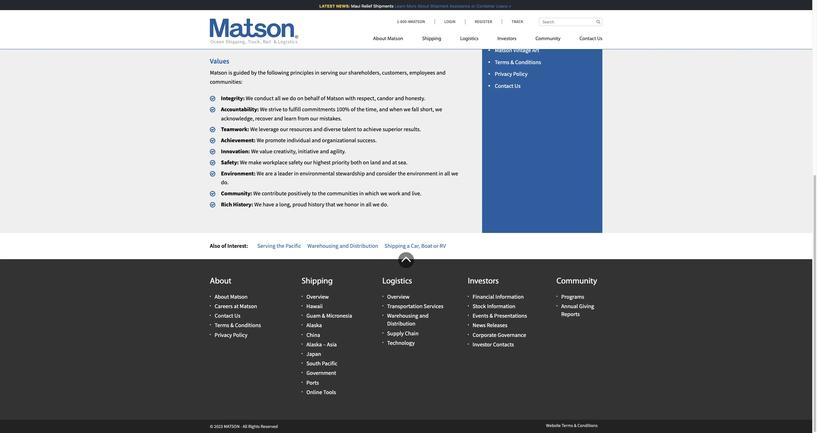 Task type: locate. For each thing, give the bounding box(es) containing it.
hawaii
[[307, 303, 323, 310]]

0 vertical spatial warehousing and distribution link
[[308, 243, 378, 250]]

1 horizontal spatial privacy policy link
[[495, 70, 528, 78]]

to left fulfill at the left top
[[283, 106, 288, 113]]

logistics inside logistics link
[[461, 36, 479, 41]]

following
[[267, 69, 289, 76]]

of right behalf
[[321, 95, 326, 102]]

2 horizontal spatial contact
[[580, 36, 596, 41]]

contacts
[[493, 341, 514, 349]]

we
[[309, 17, 316, 24], [282, 95, 289, 102], [404, 106, 411, 113], [435, 106, 442, 113], [452, 170, 458, 177], [381, 190, 387, 197], [337, 201, 344, 208], [373, 201, 380, 208]]

us
[[598, 36, 603, 41], [515, 82, 521, 90], [235, 313, 241, 320]]

0 horizontal spatial terms
[[215, 322, 229, 330]]

pacific right "serving"
[[286, 243, 301, 250]]

0 horizontal spatial us
[[235, 313, 241, 320]]

programs link
[[562, 294, 585, 301]]

1 alaska from the top
[[307, 322, 322, 330]]

growth
[[312, 39, 329, 46]]

1 horizontal spatial warehousing and distribution link
[[387, 313, 429, 328]]

0 vertical spatial terms & conditions link
[[495, 58, 541, 66]]

of right 100%
[[351, 106, 356, 113]]

shipping up hawaii link
[[302, 278, 333, 286]]

overview inside overview hawaii guam & micronesia alaska china alaska – asia japan south pacific government ports online tools
[[307, 294, 329, 301]]

None search field
[[539, 18, 603, 26]]

investor contacts link
[[473, 341, 514, 349]]

2 horizontal spatial of
[[351, 106, 356, 113]]

are
[[265, 170, 273, 177]]

0 vertical spatial work
[[317, 17, 329, 24]]

government link
[[307, 370, 336, 377]]

1 vertical spatial alaska
[[307, 341, 322, 349]]

privacy policy link down careers at matson "link" at bottom
[[215, 332, 248, 339]]

live,
[[341, 17, 350, 24]]

at left sea.
[[393, 159, 397, 166]]

principles
[[290, 69, 314, 76]]

the right by
[[258, 69, 266, 76]]

to for strengths
[[293, 39, 297, 46]]

the right "serving"
[[277, 243, 285, 250]]

us down careers at matson "link" at bottom
[[235, 313, 241, 320]]

1-
[[397, 19, 401, 24]]

we up value
[[257, 137, 264, 144]]

privacy inside section
[[495, 70, 512, 78]]

1 horizontal spatial pacific
[[322, 361, 338, 368]]

fall
[[412, 106, 419, 113]]

our down learn
[[280, 126, 288, 133]]

learn more about shipment assistance or container loans > link
[[391, 3, 508, 9]]

1 horizontal spatial which
[[365, 190, 379, 197]]

& inside about matson careers at matson contact us terms & conditions privacy policy
[[231, 322, 234, 330]]

us inside the top menu navigation
[[598, 36, 603, 41]]

improving
[[221, 17, 246, 24]]

we up recover
[[260, 106, 267, 113]]

blue matson logo with ocean, shipping, truck, rail and logistics written beneath it. image
[[210, 19, 299, 45]]

0 horizontal spatial privacy
[[215, 332, 232, 339]]

all right environment
[[445, 170, 450, 177]]

do. down "consider"
[[381, 201, 388, 208]]

1 horizontal spatial warehousing
[[387, 313, 418, 320]]

1 vertical spatial privacy
[[215, 332, 232, 339]]

1 horizontal spatial logistics
[[461, 36, 479, 41]]

we left conduct
[[246, 95, 253, 102]]

information
[[496, 294, 524, 301], [487, 303, 516, 310]]

2 alaska from the top
[[307, 341, 322, 349]]

communities down work,
[[256, 17, 287, 24]]

work,
[[273, 6, 287, 13]]

1 horizontal spatial terms
[[495, 58, 510, 66]]

in right the honor
[[360, 201, 365, 208]]

investors inside footer
[[468, 278, 499, 286]]

being up improving
[[221, 6, 235, 13]]

online tools link
[[307, 389, 336, 396]]

1 horizontal spatial on
[[363, 159, 369, 166]]

distribution
[[350, 243, 378, 250], [387, 321, 416, 328]]

0 horizontal spatial distribution
[[350, 243, 378, 250]]

2 vertical spatial all
[[366, 201, 372, 208]]

100%
[[337, 106, 350, 113]]

shipping
[[422, 36, 442, 41], [385, 243, 406, 250], [302, 278, 333, 286]]

1 vertical spatial distribution
[[387, 321, 416, 328]]

on
[[297, 95, 304, 102], [363, 159, 369, 166]]

1 being from the top
[[221, 6, 235, 13]]

1 vertical spatial contact us link
[[495, 82, 521, 90]]

of right also
[[221, 243, 226, 250]]

0 vertical spatial about matson link
[[373, 33, 413, 46]]

do. inside we are a leader in environmental stewardship and consider the environment in all we do.
[[221, 179, 229, 186]]

do
[[290, 95, 296, 102]]

events
[[473, 313, 489, 320]]

login
[[445, 19, 456, 24]]

also of interest:
[[210, 243, 248, 250]]

information up events & presentations link
[[487, 303, 516, 310]]

0 horizontal spatial overview link
[[307, 294, 329, 301]]

register link
[[465, 19, 502, 24]]

about inside the top menu navigation
[[373, 36, 387, 41]]

we left make
[[240, 159, 247, 166]]

we inside we are a leader in environmental stewardship and consider the environment in all we do.
[[452, 170, 458, 177]]

0 horizontal spatial on
[[297, 95, 304, 102]]

about for about
[[210, 278, 232, 286]]

employees
[[410, 69, 436, 76]]

1 horizontal spatial or
[[468, 3, 472, 9]]

we are a leader in environmental stewardship and consider the environment in all we do.
[[221, 170, 458, 186]]

section
[[475, 0, 611, 233]]

work down "consider"
[[389, 190, 401, 197]]

superior
[[383, 126, 403, 133]]

privacy down careers
[[215, 332, 232, 339]]

contact us link down the security
[[570, 33, 603, 46]]

& inside overview hawaii guam & micronesia alaska china alaska – asia japan south pacific government ports online tools
[[322, 313, 325, 320]]

all right the honor
[[366, 201, 372, 208]]

0 horizontal spatial shipping
[[302, 278, 333, 286]]

we left leverage
[[250, 126, 258, 133]]

a right have
[[275, 201, 278, 208]]

in up drive
[[295, 28, 300, 35]]

rich
[[221, 201, 232, 208]]

financial information stock information events & presentations news releases corporate governance investor contacts
[[473, 294, 527, 349]]

overview link up hawaii link
[[307, 294, 329, 301]]

a left the great
[[236, 6, 239, 13]]

2 horizontal spatial contact us link
[[570, 33, 603, 46]]

overview inside overview transportation services warehousing and distribution supply chain technology
[[387, 294, 410, 301]]

& down careers at matson "link" at bottom
[[231, 322, 234, 330]]

of inside the we strive to fulfill commitments 100% of the time, and when we fall short, we acknowledge, recover and learn from our mistakes.
[[351, 106, 356, 113]]

events & presentations link
[[473, 313, 527, 320]]

in down stewardship on the left of page
[[359, 190, 364, 197]]

2 horizontal spatial terms
[[562, 423, 573, 429]]

matson up 100%
[[327, 95, 344, 102]]

0 horizontal spatial warehousing
[[308, 243, 339, 250]]

safety:
[[221, 159, 239, 166]]

about matson link down 1-
[[373, 33, 413, 46]]

we left are
[[257, 170, 264, 177]]

to right place
[[267, 6, 272, 13]]

sustainability link
[[495, 11, 528, 18]]

policy down terms & conditions
[[514, 70, 528, 78]]

matson down 1-
[[388, 36, 403, 41]]

1 vertical spatial terms
[[215, 322, 229, 330]]

terms up privacy policy
[[495, 58, 510, 66]]

2 horizontal spatial us
[[598, 36, 603, 41]]

safety, quality, environment, and security
[[495, 23, 595, 30]]

us down search icon
[[598, 36, 603, 41]]

long,
[[279, 201, 291, 208]]

do. for we are a leader in environmental stewardship and consider the environment in all we do.
[[221, 179, 229, 186]]

1 vertical spatial all
[[445, 170, 450, 177]]

honesty.
[[405, 95, 426, 102]]

do. up community:
[[221, 179, 229, 186]]

on left land
[[363, 159, 369, 166]]

matson down investors link
[[495, 46, 513, 54]]

1 vertical spatial at
[[234, 303, 239, 310]]

section containing sustainability
[[475, 0, 611, 233]]

2 horizontal spatial shipping
[[422, 36, 442, 41]]

privacy policy link down terms & conditions
[[495, 70, 528, 78]]

leverage
[[259, 126, 279, 133]]

all inside we are a leader in environmental stewardship and consider the environment in all we do.
[[445, 170, 450, 177]]

1 overview link from the left
[[307, 294, 329, 301]]

being a great place to work,
[[221, 6, 287, 13]]

0 horizontal spatial terms & conditions link
[[215, 322, 261, 330]]

community:
[[221, 190, 252, 197]]

0 vertical spatial warehousing
[[308, 243, 339, 250]]

transportation
[[387, 303, 423, 310]]

warehousing inside overview transportation services warehousing and distribution supply chain technology
[[387, 313, 418, 320]]

0 horizontal spatial privacy policy link
[[215, 332, 248, 339]]

0 vertical spatial alaska
[[307, 322, 322, 330]]

0 vertical spatial all
[[275, 95, 281, 102]]

1 vertical spatial terms & conditions link
[[215, 322, 261, 330]]

0 horizontal spatial which
[[294, 17, 308, 24]]

0 horizontal spatial or
[[434, 243, 439, 250]]

policy down careers at matson "link" at bottom
[[233, 332, 248, 339]]

‐
[[241, 424, 242, 430]]

governance
[[498, 332, 526, 339]]

0 vertical spatial terms
[[495, 58, 510, 66]]

overview link for logistics
[[387, 294, 410, 301]]

terms & conditions link down "matson vintage art"
[[495, 58, 541, 66]]

©
[[210, 424, 213, 430]]

latest news: maui relief shipments learn more about shipment assistance or container loans >
[[316, 3, 508, 9]]

privacy down terms & conditions
[[495, 70, 512, 78]]

the down being a great place to work,
[[247, 17, 255, 24]]

about inside about matson careers at matson contact us terms & conditions privacy policy
[[215, 294, 229, 301]]

being left an
[[221, 28, 235, 35]]

a right are
[[274, 170, 277, 177]]

0 horizontal spatial contact
[[215, 313, 233, 320]]

&
[[511, 58, 514, 66], [322, 313, 325, 320], [490, 313, 493, 320], [231, 322, 234, 330], [574, 423, 577, 429]]

0 vertical spatial privacy
[[495, 70, 512, 78]]

0 vertical spatial logistics
[[461, 36, 479, 41]]

& right guam
[[322, 313, 325, 320]]

value
[[260, 148, 273, 155]]

at right careers
[[234, 303, 239, 310]]

1 vertical spatial investors
[[468, 278, 499, 286]]

overview link up transportation in the bottom of the page
[[387, 294, 410, 301]]

2 vertical spatial conditions
[[578, 423, 598, 429]]

0 vertical spatial being
[[221, 6, 235, 13]]

maui
[[348, 3, 357, 9]]

0 horizontal spatial work
[[317, 17, 329, 24]]

communities up the honor
[[327, 190, 358, 197]]

about matson link
[[373, 33, 413, 46], [215, 294, 248, 301]]

2 horizontal spatial conditions
[[578, 423, 598, 429]]

both
[[351, 159, 362, 166]]

website terms & conditions
[[546, 423, 598, 429]]

the inside the matson is guided by the following principles in serving our shareholders, customers, employees and communities:
[[258, 69, 266, 76]]

we left contribute
[[253, 190, 261, 197]]

on right do
[[297, 95, 304, 102]]

1 horizontal spatial at
[[393, 159, 397, 166]]

0 vertical spatial do.
[[221, 179, 229, 186]]

environmental up core
[[243, 28, 278, 35]]

we strive to fulfill commitments 100% of the time, and when we fall short, we acknowledge, recover and learn from our mistakes.
[[221, 106, 442, 122]]

logistics down backtop image
[[383, 278, 412, 286]]

community inside the top menu navigation
[[536, 36, 561, 41]]

matson up careers at matson "link" at bottom
[[230, 294, 248, 301]]

0 vertical spatial investors
[[498, 36, 517, 41]]

0 vertical spatial contact us link
[[570, 33, 603, 46]]

privacy inside about matson careers at matson contact us terms & conditions privacy policy
[[215, 332, 232, 339]]

1 vertical spatial being
[[221, 28, 235, 35]]

2 horizontal spatial all
[[445, 170, 450, 177]]

live.
[[412, 190, 422, 197]]

community up programs
[[557, 278, 598, 286]]

and inside overview transportation services warehousing and distribution supply chain technology
[[420, 313, 429, 320]]

environmental down safety: we make workplace safety our highest priority both on land and at sea.
[[300, 170, 335, 177]]

initiative
[[298, 148, 319, 155]]

which up drive
[[294, 17, 308, 24]]

at
[[393, 159, 397, 166], [234, 303, 239, 310]]

in right environment
[[439, 170, 443, 177]]

contact us inside the top menu navigation
[[580, 36, 603, 41]]

2 being from the top
[[221, 28, 235, 35]]

to left drive
[[293, 39, 297, 46]]

which down "consider"
[[365, 190, 379, 197]]

1 overview from the left
[[307, 294, 329, 301]]

our down "commitments"
[[310, 115, 319, 122]]

pacific inside overview hawaii guam & micronesia alaska china alaska – asia japan south pacific government ports online tools
[[322, 361, 338, 368]]

all
[[275, 95, 281, 102], [445, 170, 450, 177], [366, 201, 372, 208]]

our right serving at the left of page
[[339, 69, 347, 76]]

pacific up government
[[322, 361, 338, 368]]

all for we are a leader in environmental stewardship and consider the environment in all we do.
[[445, 170, 450, 177]]

promote
[[265, 137, 286, 144]]

1 horizontal spatial contact
[[495, 82, 514, 90]]

0 vertical spatial community
[[536, 36, 561, 41]]

leader down safety
[[278, 170, 293, 177]]

overview for hawaii
[[307, 294, 329, 301]]

2 vertical spatial of
[[221, 243, 226, 250]]

1 horizontal spatial work
[[389, 190, 401, 197]]

1 vertical spatial about matson link
[[215, 294, 248, 301]]

& inside section
[[511, 58, 514, 66]]

0 horizontal spatial environmental
[[243, 28, 278, 35]]

logo store link
[[495, 34, 521, 42]]

1 horizontal spatial us
[[515, 82, 521, 90]]

we for make
[[240, 159, 247, 166]]

0 horizontal spatial conditions
[[235, 322, 261, 330]]

footer
[[0, 253, 813, 434]]

terms right website
[[562, 423, 573, 429]]

to for place
[[267, 6, 272, 13]]

work up industry,
[[317, 17, 329, 24]]

leader down improving the communities in which we work and live,
[[279, 28, 294, 35]]

guam & micronesia link
[[307, 313, 352, 320]]

1 vertical spatial policy
[[233, 332, 248, 339]]

1 vertical spatial logistics
[[383, 278, 412, 286]]

annual giving reports link
[[562, 303, 595, 318]]

overview
[[307, 294, 329, 301], [387, 294, 410, 301]]

shipping down 4matson
[[422, 36, 442, 41]]

interest:
[[228, 243, 248, 250]]

our up drive
[[301, 28, 309, 35]]

0 vertical spatial leader
[[279, 28, 294, 35]]

vintage
[[514, 46, 531, 54]]

0 horizontal spatial of
[[221, 243, 226, 250]]

0 vertical spatial contact us
[[580, 36, 603, 41]]

2 vertical spatial shipping
[[302, 278, 333, 286]]

1 vertical spatial warehousing
[[387, 313, 418, 320]]

logistics down register link
[[461, 36, 479, 41]]

contact us down the security
[[580, 36, 603, 41]]

0 horizontal spatial overview
[[307, 294, 329, 301]]

us down privacy policy
[[515, 82, 521, 90]]

the inside we are a leader in environmental stewardship and consider the environment in all we do.
[[398, 170, 406, 177]]

stock
[[473, 303, 486, 310]]

warehousing and distribution link
[[308, 243, 378, 250], [387, 313, 429, 328]]

1 horizontal spatial contact us link
[[495, 82, 521, 90]]

do. for rich history: we have a long, proud history that we honor in all we do.
[[381, 201, 388, 208]]

and inside the matson is guided by the following principles in serving our shareholders, customers, employees and communities:
[[437, 69, 446, 76]]

0 horizontal spatial contact us
[[495, 82, 521, 90]]

ports link
[[307, 380, 319, 387]]

overview up hawaii link
[[307, 294, 329, 301]]

to up history
[[312, 190, 317, 197]]

0 vertical spatial conditions
[[515, 58, 541, 66]]

news releases link
[[473, 322, 508, 330]]

1 vertical spatial information
[[487, 303, 516, 310]]

800-
[[401, 19, 408, 24]]

0 horizontal spatial about matson link
[[215, 294, 248, 301]]

1 vertical spatial of
[[351, 106, 356, 113]]

1 horizontal spatial overview
[[387, 294, 410, 301]]

we for promote
[[257, 137, 264, 144]]

leader inside we are a leader in environmental stewardship and consider the environment in all we do.
[[278, 170, 293, 177]]

safety, quality, environment, and security link
[[495, 23, 595, 30]]

& up news releases link
[[490, 313, 493, 320]]

in left serving at the left of page
[[315, 69, 320, 76]]

community down 'environment,'
[[536, 36, 561, 41]]

we inside we are a leader in environmental stewardship and consider the environment in all we do.
[[257, 170, 264, 177]]

1 vertical spatial warehousing and distribution link
[[387, 313, 429, 328]]

contact down careers
[[215, 313, 233, 320]]

1 vertical spatial contact us
[[495, 82, 521, 90]]

terms inside section
[[495, 58, 510, 66]]

privacy policy
[[495, 70, 528, 78]]

shipping up backtop image
[[385, 243, 406, 250]]

investors inside the top menu navigation
[[498, 36, 517, 41]]

0 vertical spatial environmental
[[243, 28, 278, 35]]

2 vertical spatial contact
[[215, 313, 233, 320]]

terms & conditions link
[[495, 58, 541, 66], [215, 322, 261, 330]]

an
[[236, 28, 242, 35]]

2 overview from the left
[[387, 294, 410, 301]]

2 vertical spatial us
[[235, 313, 241, 320]]

0 vertical spatial at
[[393, 159, 397, 166]]

terms & conditions link down careers at matson "link" at bottom
[[215, 322, 261, 330]]

alaska up japan
[[307, 341, 322, 349]]

1-800-4matson link
[[397, 19, 435, 24]]

2 overview link from the left
[[387, 294, 410, 301]]

we for contribute
[[253, 190, 261, 197]]

or left container
[[468, 3, 472, 9]]

about matson link for shipping "link"
[[373, 33, 413, 46]]

overview up transportation in the bottom of the page
[[387, 294, 410, 301]]

leveraging our core strengths to drive growth and increase profitability.
[[221, 39, 390, 46]]

1 horizontal spatial distribution
[[387, 321, 416, 328]]

1 horizontal spatial about matson link
[[373, 33, 413, 46]]

by
[[251, 69, 257, 76]]

news:
[[333, 3, 347, 9]]

1 horizontal spatial overview link
[[387, 294, 410, 301]]

environment,
[[532, 23, 564, 30]]

contact us link down privacy policy
[[495, 82, 521, 90]]

contact down privacy policy
[[495, 82, 514, 90]]

terms down careers
[[215, 322, 229, 330]]

matson vintage art
[[495, 46, 540, 54]]

from
[[298, 115, 309, 122]]



Task type: vqa. For each thing, say whether or not it's contained in the screenshot.
ASIA
yes



Task type: describe. For each thing, give the bounding box(es) containing it.
learn
[[391, 3, 402, 9]]

leader for a
[[278, 170, 293, 177]]

stewardship
[[336, 170, 365, 177]]

login link
[[435, 19, 465, 24]]

our left core
[[248, 39, 256, 46]]

overview hawaii guam & micronesia alaska china alaska – asia japan south pacific government ports online tools
[[307, 294, 352, 396]]

candor
[[377, 95, 394, 102]]

services
[[424, 303, 444, 310]]

being for being an environmental leader in our industry, and
[[221, 28, 235, 35]]

0 horizontal spatial all
[[275, 95, 281, 102]]

serving
[[321, 69, 338, 76]]

leader for environmental
[[279, 28, 294, 35]]

0 vertical spatial communities
[[256, 17, 287, 24]]

stock information link
[[473, 303, 516, 310]]

art
[[533, 46, 540, 54]]

in inside the matson is guided by the following principles in serving our shareholders, customers, employees and communities:
[[315, 69, 320, 76]]

supply
[[387, 330, 404, 338]]

logistics link
[[451, 33, 488, 46]]

car,
[[411, 243, 420, 250]]

2 vertical spatial contact us link
[[215, 313, 241, 320]]

to inside the we strive to fulfill commitments 100% of the time, and when we fall short, we acknowledge, recover and learn from our mistakes.
[[283, 106, 288, 113]]

matson is guided by the following principles in serving our shareholders, customers, employees and communities:
[[210, 69, 446, 86]]

conditions inside about matson careers at matson contact us terms & conditions privacy policy
[[235, 322, 261, 330]]

leveraging
[[221, 39, 247, 46]]

resources
[[289, 126, 312, 133]]

matson inside the top menu navigation
[[388, 36, 403, 41]]

1-800-4matson
[[397, 19, 425, 24]]

1 vertical spatial privacy policy link
[[215, 332, 248, 339]]

land
[[370, 159, 381, 166]]

industry,
[[310, 28, 331, 35]]

releases
[[487, 322, 508, 330]]

all for rich history: we have a long, proud history that we honor in all we do.
[[366, 201, 372, 208]]

community inside footer
[[557, 278, 598, 286]]

1 horizontal spatial shipping
[[385, 243, 406, 250]]

china link
[[307, 332, 320, 339]]

contact us inside section
[[495, 82, 521, 90]]

presentations
[[494, 313, 527, 320]]

we for value
[[251, 148, 259, 155]]

distribution inside overview transportation services warehousing and distribution supply chain technology
[[387, 321, 416, 328]]

news
[[473, 322, 486, 330]]

asia
[[327, 341, 337, 349]]

logo store
[[495, 34, 521, 42]]

teamwork: we leverage our resources and diverse talent to achieve superior results.
[[221, 126, 421, 133]]

matson right careers
[[240, 303, 257, 310]]

overview link for shipping
[[307, 294, 329, 301]]

1 vertical spatial or
[[434, 243, 439, 250]]

footer containing about
[[0, 253, 813, 434]]

individual
[[287, 137, 311, 144]]

we left have
[[254, 201, 262, 208]]

top menu navigation
[[373, 33, 603, 46]]

0 horizontal spatial pacific
[[286, 243, 301, 250]]

safety: we make workplace safety our highest priority both on land and at sea.
[[221, 159, 408, 166]]

about for about matson careers at matson contact us terms & conditions privacy policy
[[215, 294, 229, 301]]

consider
[[376, 170, 397, 177]]

our inside the we strive to fulfill commitments 100% of the time, and when we fall short, we acknowledge, recover and learn from our mistakes.
[[310, 115, 319, 122]]

backtop image
[[398, 253, 414, 269]]

more
[[403, 3, 413, 9]]

1 horizontal spatial communities
[[327, 190, 358, 197]]

track
[[512, 19, 524, 24]]

technology link
[[387, 340, 415, 347]]

that
[[326, 201, 336, 208]]

a left car,
[[407, 243, 410, 250]]

© 2023 matson ‐ all rights reserved
[[210, 424, 278, 430]]

our inside the matson is guided by the following principles in serving our shareholders, customers, employees and communities:
[[339, 69, 347, 76]]

in down safety
[[294, 170, 299, 177]]

shipments
[[370, 3, 390, 9]]

2 vertical spatial terms
[[562, 423, 573, 429]]

japan link
[[307, 351, 321, 358]]

priority
[[332, 159, 350, 166]]

1 horizontal spatial policy
[[514, 70, 528, 78]]

innovation:
[[221, 148, 250, 155]]

financial information link
[[473, 294, 524, 301]]

1 horizontal spatial of
[[321, 95, 326, 102]]

policy inside about matson careers at matson contact us terms & conditions privacy policy
[[233, 332, 248, 339]]

safety
[[289, 159, 303, 166]]

shipping inside footer
[[302, 278, 333, 286]]

0 vertical spatial on
[[297, 95, 304, 102]]

transportation services link
[[387, 303, 444, 310]]

to right talent
[[357, 126, 362, 133]]

shipment
[[427, 3, 445, 9]]

honor
[[345, 201, 359, 208]]

about matson link for careers at matson "link" at bottom
[[215, 294, 248, 301]]

and inside we are a leader in environmental stewardship and consider the environment in all we do.
[[366, 170, 375, 177]]

teamwork:
[[221, 126, 249, 133]]

annual
[[562, 303, 578, 310]]

0 vertical spatial distribution
[[350, 243, 378, 250]]

community link
[[526, 33, 570, 46]]

proud
[[293, 201, 307, 208]]

guam
[[307, 313, 321, 320]]

us inside about matson careers at matson contact us terms & conditions privacy policy
[[235, 313, 241, 320]]

shareholders,
[[349, 69, 381, 76]]

1 vertical spatial us
[[515, 82, 521, 90]]

matson inside the matson is guided by the following principles in serving our shareholders, customers, employees and communities:
[[210, 69, 227, 76]]

& inside financial information stock information events & presentations news releases corporate governance investor contacts
[[490, 313, 493, 320]]

our down initiative
[[304, 159, 312, 166]]

track link
[[502, 19, 524, 24]]

the up history
[[318, 190, 326, 197]]

to for positively
[[312, 190, 317, 197]]

0 vertical spatial information
[[496, 294, 524, 301]]

boat
[[422, 243, 433, 250]]

quality,
[[512, 23, 531, 30]]

giving
[[580, 303, 595, 310]]

respect,
[[357, 95, 376, 102]]

container
[[473, 3, 492, 9]]

website terms & conditions link
[[546, 423, 598, 429]]

the inside the we strive to fulfill commitments 100% of the time, and when we fall short, we acknowledge, recover and learn from our mistakes.
[[357, 106, 365, 113]]

about matson careers at matson contact us terms & conditions privacy policy
[[215, 294, 261, 339]]

overview for transportation
[[387, 294, 410, 301]]

search image
[[597, 20, 601, 24]]

tools
[[323, 389, 336, 396]]

we for conduct
[[246, 95, 253, 102]]

logistics inside footer
[[383, 278, 412, 286]]

about matson
[[373, 36, 403, 41]]

also
[[210, 243, 220, 250]]

& right website
[[574, 423, 577, 429]]

1 horizontal spatial terms & conditions link
[[495, 58, 541, 66]]

at inside about matson careers at matson contact us terms & conditions privacy policy
[[234, 303, 239, 310]]

customers,
[[382, 69, 408, 76]]

Search search field
[[539, 18, 603, 26]]

terms inside about matson careers at matson contact us terms & conditions privacy policy
[[215, 322, 229, 330]]

1 vertical spatial which
[[365, 190, 379, 197]]

shipping inside shipping "link"
[[422, 36, 442, 41]]

serving the pacific link
[[258, 243, 301, 250]]

time,
[[366, 106, 378, 113]]

fulfill
[[289, 106, 301, 113]]

serving the pacific
[[258, 243, 301, 250]]

being for being a great place to work,
[[221, 6, 235, 13]]

a inside we are a leader in environmental stewardship and consider the environment in all we do.
[[274, 170, 277, 177]]

we inside the we strive to fulfill commitments 100% of the time, and when we fall short, we acknowledge, recover and learn from our mistakes.
[[260, 106, 267, 113]]

about for about matson
[[373, 36, 387, 41]]

0 vertical spatial or
[[468, 3, 472, 9]]

latest
[[316, 3, 332, 9]]

terms & conditions
[[495, 58, 541, 66]]

1 vertical spatial contact
[[495, 82, 514, 90]]

acknowledge,
[[221, 115, 254, 122]]

creativity,
[[274, 148, 297, 155]]

1 vertical spatial on
[[363, 159, 369, 166]]

achieve
[[363, 126, 382, 133]]

contact inside about matson careers at matson contact us terms & conditions privacy policy
[[215, 313, 233, 320]]

ports
[[307, 380, 319, 387]]

short,
[[420, 106, 434, 113]]

in up the being an environmental leader in our industry, and
[[288, 17, 293, 24]]

contact inside the top menu navigation
[[580, 36, 596, 41]]

>
[[505, 3, 508, 9]]

reports
[[562, 311, 580, 318]]

talent
[[342, 126, 356, 133]]

relief
[[358, 3, 369, 9]]

we for leverage
[[250, 126, 258, 133]]

conditions inside section
[[515, 58, 541, 66]]

matson inside section
[[495, 46, 513, 54]]

environmental inside we are a leader in environmental stewardship and consider the environment in all we do.
[[300, 170, 335, 177]]

–
[[323, 341, 326, 349]]

positively
[[288, 190, 311, 197]]

workplace
[[263, 159, 288, 166]]

guided
[[233, 69, 250, 76]]

corporate
[[473, 332, 497, 339]]



